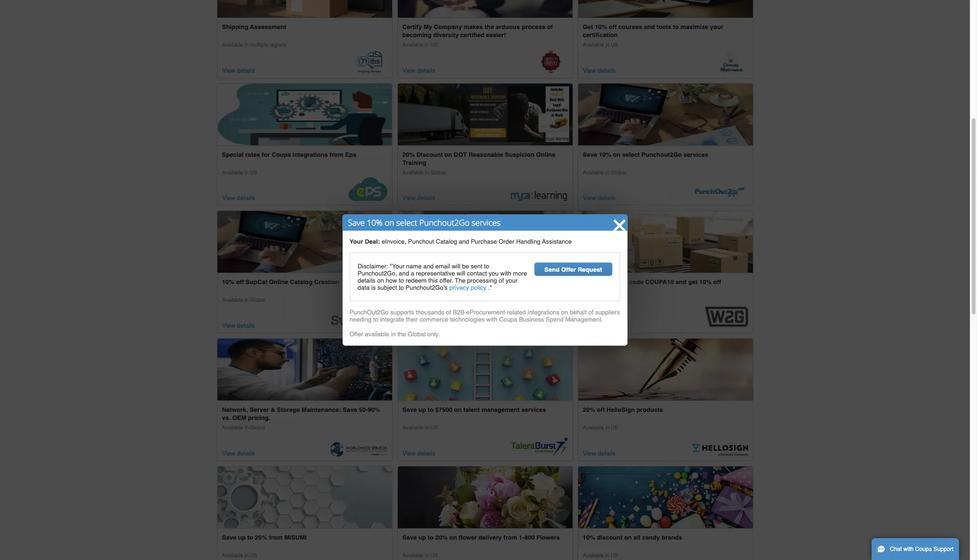 Task type: locate. For each thing, give the bounding box(es) containing it.
71lbs image
[[217, 0, 392, 18], [352, 50, 387, 73]]

will left be
[[452, 262, 461, 269]]

myca learning image down suspicion
[[511, 191, 568, 201]]

and
[[644, 23, 655, 30], [459, 238, 469, 245], [424, 262, 434, 269], [399, 269, 409, 277], [676, 279, 687, 286]]

ware2go image
[[578, 211, 753, 273], [705, 305, 749, 329]]

discount
[[597, 534, 623, 541]]

catalog left creation
[[290, 279, 313, 286]]

details inside disclaimer: "your name and email will be sent to punchout2go, and a representative will contact you with more details on how to redeem this offer. the processing of your data is subject to punchout2go's
[[358, 277, 376, 284]]

available in us for save up to 25% from misumi
[[222, 552, 257, 559]]

you
[[489, 269, 499, 277]]

2 horizontal spatial from
[[504, 534, 518, 541]]

with right chat
[[904, 546, 914, 553]]

data
[[358, 284, 370, 291]]

off inside get 10% off courses and tools to maximize your certification available in us
[[609, 23, 617, 30]]

10% inside dialog
[[367, 217, 383, 228]]

available in global
[[583, 169, 626, 176], [222, 297, 265, 303]]

0 vertical spatial integrations
[[293, 151, 328, 158]]

off left supcat
[[236, 279, 244, 286]]

available in us
[[222, 169, 257, 176], [403, 297, 438, 303], [583, 297, 619, 303], [403, 425, 438, 431], [583, 425, 619, 431], [222, 552, 257, 559], [403, 552, 438, 559], [583, 552, 619, 559]]

1 horizontal spatial the
[[485, 23, 494, 30]]

certify my company image down process
[[541, 50, 561, 73]]

and inside get 10% off courses and tools to maximize your certification available in us
[[644, 23, 655, 30]]

punchout2go's
[[406, 284, 448, 291]]

2 horizontal spatial services
[[684, 151, 709, 158]]

0 vertical spatial talentburst image
[[398, 339, 573, 401]]

offer down needing
[[350, 330, 363, 337]]

integrations right related
[[528, 308, 560, 316]]

20% inside 20% discount on dot reasonable suspicion online training available in global
[[403, 151, 415, 158]]

in inside 20% discount on dot reasonable suspicion online training available in global
[[425, 169, 429, 176]]

of inside certify my company makes the arduous process of becoming diversity certified easier! available in us
[[547, 23, 553, 30]]

with inside punchout2go supports thousands of b2b eprocurement-related integrations on behalf of suppliers needing to integrate their commerce technologies with coupa business spend management.
[[487, 316, 498, 323]]

1 vertical spatial the
[[398, 330, 406, 337]]

special
[[222, 151, 244, 158]]

only.
[[428, 330, 440, 337]]

view details button
[[222, 65, 255, 75], [403, 65, 435, 75], [583, 65, 616, 75], [222, 193, 255, 203], [403, 193, 435, 203], [583, 193, 616, 203], [222, 321, 255, 331], [403, 321, 435, 331], [583, 321, 616, 331], [222, 448, 255, 458], [403, 448, 435, 458], [583, 448, 616, 458]]

save up to 46% on shipping
[[403, 279, 485, 286]]

of
[[547, 23, 553, 30], [499, 277, 504, 284], [446, 308, 451, 316], [589, 308, 594, 316]]

and left the get
[[676, 279, 687, 286]]

diversity masterminds image
[[578, 0, 753, 18], [720, 50, 744, 73]]

catalog up email
[[436, 238, 457, 245]]

0 horizontal spatial catalog
[[290, 279, 313, 286]]

and left tools
[[644, 23, 655, 30]]

certification
[[583, 31, 618, 38]]

in inside get 10% off courses and tools to maximize your certification available in us
[[606, 42, 610, 48]]

management
[[482, 406, 520, 413]]

0 vertical spatial offer
[[562, 266, 576, 273]]

1 horizontal spatial services
[[522, 406, 546, 413]]

maintenance:
[[302, 406, 341, 413]]

0 horizontal spatial from
[[269, 534, 283, 541]]

us for mention promo code coupa10 and get 10% off
[[611, 297, 619, 303]]

up left $7500 in the left bottom of the page
[[419, 406, 426, 413]]

us
[[431, 42, 438, 48], [611, 42, 619, 48], [250, 169, 257, 176], [431, 297, 438, 303], [611, 297, 619, 303], [431, 425, 438, 431], [611, 425, 619, 431], [250, 552, 257, 559], [431, 552, 438, 559], [611, 552, 619, 559]]

the inside save 10% on select punchout2go services dialog
[[398, 330, 406, 337]]

punchout2go image
[[578, 83, 753, 145], [692, 185, 749, 201]]

with right 'technologies'
[[487, 316, 498, 323]]

training
[[403, 159, 427, 166]]

0 horizontal spatial punchout2go
[[420, 217, 470, 228]]

with inside disclaimer: "your name and email will be sent to punchout2go, and a representative will contact you with more details on how to redeem this offer. the processing of your data is subject to punchout2go's
[[501, 269, 512, 277]]

1 horizontal spatial integrations
[[528, 308, 560, 316]]

0 vertical spatial eps image
[[217, 83, 392, 145]]

and left "purchase"
[[459, 238, 469, 245]]

up for $7500
[[419, 406, 426, 413]]

misumi
[[285, 534, 307, 541]]

0 vertical spatial certify my company image
[[398, 0, 573, 18]]

vs.
[[222, 414, 231, 421]]

800
[[525, 534, 535, 541]]

20%
[[403, 151, 415, 158], [583, 406, 596, 413], [436, 534, 448, 541]]

certify my company image
[[398, 0, 573, 18], [541, 50, 561, 73]]

shipping
[[222, 23, 249, 30]]

off right the get
[[714, 279, 722, 286]]

available for 20% off hellosign products
[[583, 425, 604, 431]]

coupa left business
[[499, 316, 518, 323]]

off up certification
[[609, 23, 617, 30]]

worldwide services image
[[217, 339, 392, 401], [330, 442, 387, 456]]

1 horizontal spatial with
[[501, 269, 512, 277]]

the inside certify my company makes the arduous process of becoming diversity certified easier! available in us
[[485, 23, 494, 30]]

0 vertical spatial coupa
[[272, 151, 291, 158]]

spend
[[546, 316, 564, 323]]

1 horizontal spatial coupa
[[499, 316, 518, 323]]

1 vertical spatial services
[[472, 217, 501, 228]]

rates
[[245, 151, 260, 158]]

up left 25%
[[238, 534, 246, 541]]

0 horizontal spatial select
[[397, 217, 418, 228]]

supcat services image up creation
[[217, 211, 392, 273]]

courses
[[619, 23, 643, 30]]

your right you
[[506, 277, 518, 284]]

25%
[[255, 534, 267, 541]]

processing
[[467, 277, 497, 284]]

representative
[[416, 269, 455, 277]]

2 horizontal spatial with
[[904, 546, 914, 553]]

coupa right "for"
[[272, 151, 291, 158]]

1 vertical spatial save 10% on select punchout2go services
[[348, 217, 501, 228]]

available inside get 10% off courses and tools to maximize your certification available in us
[[583, 42, 604, 48]]

20% up training
[[403, 151, 415, 158]]

of right you
[[499, 277, 504, 284]]

1 horizontal spatial available in global
[[583, 169, 626, 176]]

1 vertical spatial integrations
[[528, 308, 560, 316]]

online right suspicion
[[536, 151, 556, 158]]

from left 1-
[[504, 534, 518, 541]]

1-
[[519, 534, 525, 541]]

myca learning image up reasonable
[[398, 83, 573, 145]]

us inside get 10% off courses and tools to maximize your certification available in us
[[611, 42, 619, 48]]

worldwide services image down 50- on the left bottom
[[330, 442, 387, 456]]

available inside 20% discount on dot reasonable suspicion online training available in global
[[403, 169, 424, 176]]

save 10% on select punchout2go services
[[583, 151, 709, 158], [348, 217, 501, 228]]

1-800 flowers image
[[398, 466, 573, 528]]

1 horizontal spatial online
[[536, 151, 556, 158]]

off
[[609, 23, 617, 30], [236, 279, 244, 286], [714, 279, 722, 286], [597, 406, 605, 413]]

us for save up to $7500 on talent management services
[[431, 425, 438, 431]]

your right maximize
[[711, 23, 724, 30]]

talentburst image
[[398, 339, 573, 401], [511, 437, 568, 456]]

for
[[262, 151, 270, 158]]

0 vertical spatial hellosign image
[[578, 339, 753, 401]]

save
[[583, 151, 598, 158], [348, 217, 365, 228], [403, 279, 417, 286], [343, 406, 357, 413], [403, 406, 417, 413], [222, 534, 237, 541], [403, 534, 417, 541]]

shipping
[[459, 279, 485, 286]]

off left hellosign
[[597, 406, 605, 413]]

20% left 'flower'
[[436, 534, 448, 541]]

0 vertical spatial the
[[485, 23, 494, 30]]

0 vertical spatial catalog
[[436, 238, 457, 245]]

1 vertical spatial ware2go image
[[705, 305, 749, 329]]

0 horizontal spatial services
[[472, 217, 501, 228]]

0 vertical spatial your
[[711, 23, 724, 30]]

2 vertical spatial coupa
[[916, 546, 933, 553]]

up for 20%
[[419, 534, 426, 541]]

2 horizontal spatial 20%
[[583, 406, 596, 413]]

integrations left eps
[[293, 151, 328, 158]]

available in us for save up to 20% on flower delivery from 1-800 flowers
[[403, 552, 438, 559]]

"your
[[390, 262, 405, 269]]

is
[[372, 284, 376, 291]]

save inside network, server & storage maintenance: save 50-90% vs. oem pricing. available in global
[[343, 406, 357, 413]]

0 vertical spatial online
[[536, 151, 556, 158]]

coupa inside button
[[916, 546, 933, 553]]

certified
[[461, 31, 485, 38]]

misumi image
[[217, 466, 392, 528]]

0 horizontal spatial with
[[487, 316, 498, 323]]

on inside 20% discount on dot reasonable suspicion online training available in global
[[445, 151, 452, 158]]

deal:
[[365, 238, 380, 245]]

online right supcat
[[269, 279, 288, 286]]

eps image up special rates for coupa integrations from eps
[[217, 83, 392, 145]]

1 vertical spatial available in global
[[222, 297, 265, 303]]

the up easier!
[[485, 23, 494, 30]]

and left a
[[399, 269, 409, 277]]

0 horizontal spatial your
[[506, 277, 518, 284]]

supcat services image down punchout2go on the bottom of page
[[330, 316, 387, 329]]

to inside get 10% off courses and tools to maximize your certification available in us
[[673, 23, 679, 30]]

offer
[[562, 266, 576, 273], [350, 330, 363, 337]]

0 horizontal spatial save 10% on select punchout2go services
[[348, 217, 501, 228]]

global inside network, server & storage maintenance: save 50-90% vs. oem pricing. available in global
[[250, 425, 265, 431]]

ups image
[[398, 211, 573, 273], [541, 305, 562, 329]]

with right you
[[501, 269, 512, 277]]

1 horizontal spatial select
[[623, 151, 640, 158]]

delivery
[[479, 534, 502, 541]]

1 horizontal spatial offer
[[562, 266, 576, 273]]

1 horizontal spatial from
[[330, 151, 344, 158]]

discount
[[417, 151, 443, 158]]

0 vertical spatial punchout2go image
[[578, 83, 753, 145]]

0 horizontal spatial available in global
[[222, 297, 265, 303]]

of right process
[[547, 23, 553, 30]]

1 vertical spatial catalog
[[290, 279, 313, 286]]

from right 25%
[[269, 534, 283, 541]]

punchout2go inside dialog
[[420, 217, 470, 228]]

0 vertical spatial 20%
[[403, 151, 415, 158]]

1 vertical spatial your
[[506, 277, 518, 284]]

."
[[488, 284, 492, 291]]

commerce
[[420, 316, 449, 323]]

1 vertical spatial supcat services image
[[330, 316, 387, 329]]

2 vertical spatial with
[[904, 546, 914, 553]]

send
[[545, 266, 560, 273]]

1 vertical spatial select
[[397, 217, 418, 228]]

save 10% on select punchout2go services dialog
[[343, 214, 628, 346]]

sent
[[471, 262, 483, 269]]

1 horizontal spatial punchout2go
[[642, 151, 682, 158]]

hellosign image
[[578, 339, 753, 401], [692, 444, 749, 456]]

2 vertical spatial 20%
[[436, 534, 448, 541]]

worldwide services image up storage on the bottom left of the page
[[217, 339, 392, 401]]

network,
[[222, 406, 248, 413]]

supcat services image
[[217, 211, 392, 273], [330, 316, 387, 329]]

available for save up to $7500 on talent management services
[[403, 425, 424, 431]]

1 vertical spatial coupa
[[499, 316, 518, 323]]

in inside save 10% on select punchout2go services dialog
[[391, 330, 396, 337]]

2 vertical spatial services
[[522, 406, 546, 413]]

1 vertical spatial eps image
[[349, 177, 387, 201]]

on inside disclaimer: "your name and email will be sent to punchout2go, and a representative will contact you with more details on how to redeem this offer. the processing of your data is subject to punchout2go's
[[377, 277, 384, 284]]

certify my company image up makes
[[398, 0, 573, 18]]

view details
[[222, 67, 255, 74], [403, 67, 435, 74], [583, 67, 616, 74], [222, 194, 255, 202], [403, 194, 435, 202], [583, 194, 616, 202], [222, 322, 255, 329], [403, 322, 435, 329], [583, 322, 616, 329], [222, 450, 255, 457], [403, 450, 435, 457], [583, 450, 616, 457]]

the
[[455, 277, 466, 284]]

pricing.
[[248, 414, 271, 421]]

dot
[[454, 151, 467, 158]]

maximize
[[681, 23, 709, 30]]

0 horizontal spatial 20%
[[403, 151, 415, 158]]

from left eps
[[330, 151, 344, 158]]

1 vertical spatial myca learning image
[[511, 191, 568, 201]]

myca learning image
[[398, 83, 573, 145], [511, 191, 568, 201]]

eps image down eps
[[349, 177, 387, 201]]

available in us for 10% discount on all candy brands
[[583, 552, 619, 559]]

their
[[406, 316, 418, 323]]

offer right send
[[562, 266, 576, 273]]

policy
[[471, 284, 487, 291]]

20% left hellosign
[[583, 406, 596, 413]]

1 vertical spatial punchout2go
[[420, 217, 470, 228]]

available in us for special rates for coupa integrations from eps
[[222, 169, 257, 176]]

eps image
[[217, 83, 392, 145], [349, 177, 387, 201]]

0 vertical spatial with
[[501, 269, 512, 277]]

flower
[[459, 534, 477, 541]]

0 vertical spatial available in global
[[583, 169, 626, 176]]

available for save up to 46% on shipping
[[403, 297, 424, 303]]

0 vertical spatial ware2go image
[[578, 211, 753, 273]]

available inside network, server & storage maintenance: save 50-90% vs. oem pricing. available in global
[[222, 425, 243, 431]]

email
[[436, 262, 450, 269]]

0 horizontal spatial online
[[269, 279, 288, 286]]

in inside network, server & storage maintenance: save 50-90% vs. oem pricing. available in global
[[245, 425, 249, 431]]

0 horizontal spatial integrations
[[293, 151, 328, 158]]

1 vertical spatial ups image
[[541, 305, 562, 329]]

1 vertical spatial 20%
[[583, 406, 596, 413]]

0 horizontal spatial the
[[398, 330, 406, 337]]

up left 'flower'
[[419, 534, 426, 541]]

services
[[684, 151, 709, 158], [472, 217, 501, 228], [522, 406, 546, 413]]

1 horizontal spatial catalog
[[436, 238, 457, 245]]

1 horizontal spatial your
[[711, 23, 724, 30]]

available in us for save up to $7500 on talent management services
[[403, 425, 438, 431]]

0 vertical spatial save 10% on select punchout2go services
[[583, 151, 709, 158]]

us for 10% discount on all candy brands
[[611, 552, 619, 559]]

integrations inside punchout2go supports thousands of b2b eprocurement-related integrations on behalf of suppliers needing to integrate their commerce technologies with coupa business spend management.
[[528, 308, 560, 316]]

catalog
[[436, 238, 457, 245], [290, 279, 313, 286]]

available
[[222, 42, 243, 48], [403, 42, 424, 48], [583, 42, 604, 48], [222, 169, 243, 176], [403, 169, 424, 176], [583, 169, 604, 176], [222, 297, 243, 303], [403, 297, 424, 303], [583, 297, 604, 303], [222, 425, 243, 431], [403, 425, 424, 431], [583, 425, 604, 431], [222, 552, 243, 559], [403, 552, 424, 559], [583, 552, 604, 559]]

catalog inside save 10% on select punchout2go services dialog
[[436, 238, 457, 245]]

1 horizontal spatial save 10% on select punchout2go services
[[583, 151, 709, 158]]

0 vertical spatial select
[[623, 151, 640, 158]]

save 10% on select punchout2go services inside dialog
[[348, 217, 501, 228]]

coupa left support
[[916, 546, 933, 553]]

1 vertical spatial with
[[487, 316, 498, 323]]

available in us for mention promo code coupa10 and get 10% off
[[583, 297, 619, 303]]

contact
[[467, 269, 487, 277]]

0 vertical spatial 71lbs image
[[217, 0, 392, 18]]

up left this
[[419, 279, 426, 286]]

0 vertical spatial services
[[684, 151, 709, 158]]

1 vertical spatial offer
[[350, 330, 363, 337]]

be
[[462, 262, 469, 269]]

0 vertical spatial supcat services image
[[217, 211, 392, 273]]

network, server & storage maintenance: save 50-90% vs. oem pricing. available in global
[[222, 406, 380, 431]]

the
[[485, 23, 494, 30], [398, 330, 406, 337]]

2 horizontal spatial coupa
[[916, 546, 933, 553]]

behalf
[[570, 308, 587, 316]]

0 vertical spatial diversity masterminds image
[[578, 0, 753, 18]]

the down integrate
[[398, 330, 406, 337]]

available for special rates for coupa integrations from eps
[[222, 169, 243, 176]]

supports
[[391, 308, 414, 316]]

50-
[[359, 406, 368, 413]]

of left b2b
[[446, 308, 451, 316]]



Task type: vqa. For each thing, say whether or not it's contained in the screenshot.
Upgrades
no



Task type: describe. For each thing, give the bounding box(es) containing it.
catalog for and
[[436, 238, 457, 245]]

more
[[513, 269, 527, 277]]

close image
[[613, 218, 628, 233]]

regions
[[270, 42, 287, 48]]

punchout
[[408, 238, 434, 245]]

available for save up to 25% from misumi
[[222, 552, 243, 559]]

support
[[934, 546, 954, 553]]

reasonable
[[469, 151, 504, 158]]

purchase
[[471, 238, 497, 245]]

global inside 20% discount on dot reasonable suspicion online training available in global
[[431, 169, 446, 176]]

available in us for 20% off hellosign products
[[583, 425, 619, 431]]

privacy policy ."
[[450, 284, 492, 291]]

eps
[[345, 151, 357, 158]]

us for special rates for coupa integrations from eps
[[250, 169, 257, 176]]

0 vertical spatial myca learning image
[[398, 83, 573, 145]]

offer inside button
[[562, 266, 576, 273]]

1 vertical spatial talentburst image
[[511, 437, 568, 456]]

integrate
[[380, 316, 404, 323]]

20% for 20% off hellosign products
[[583, 406, 596, 413]]

products
[[637, 406, 663, 413]]

available for save up to 20% on flower delivery from 1-800 flowers
[[403, 552, 424, 559]]

assistance
[[542, 238, 572, 245]]

supcat
[[246, 279, 267, 286]]

available
[[365, 330, 389, 337]]

creation
[[314, 279, 339, 286]]

a
[[411, 269, 415, 277]]

privacy
[[450, 284, 469, 291]]

1 vertical spatial hellosign image
[[692, 444, 749, 456]]

mention promo code coupa10 and get 10% off
[[583, 279, 722, 286]]

all
[[634, 534, 641, 541]]

promo
[[609, 279, 628, 286]]

business
[[519, 316, 544, 323]]

available for save 10% on select punchout2go services
[[583, 169, 604, 176]]

&
[[271, 406, 275, 413]]

code
[[630, 279, 644, 286]]

brands
[[662, 534, 683, 541]]

this
[[429, 277, 438, 284]]

us inside certify my company makes the arduous process of becoming diversity certified easier! available in us
[[431, 42, 438, 48]]

spangler candy company image
[[578, 466, 753, 528]]

hellosign
[[607, 406, 635, 413]]

10% inside get 10% off courses and tools to maximize your certification available in us
[[595, 23, 608, 30]]

1 vertical spatial worldwide services image
[[330, 442, 387, 456]]

us for save up to 46% on shipping
[[431, 297, 438, 303]]

1 vertical spatial diversity masterminds image
[[720, 50, 744, 73]]

get
[[583, 23, 593, 30]]

1 vertical spatial online
[[269, 279, 288, 286]]

10% off supcat online catalog creation
[[222, 279, 339, 286]]

46%
[[436, 279, 448, 286]]

punchout2go
[[350, 308, 389, 316]]

us for save up to 20% on flower delivery from 1-800 flowers
[[431, 552, 438, 559]]

your inside get 10% off courses and tools to maximize your certification available in us
[[711, 23, 724, 30]]

needing
[[350, 316, 372, 323]]

save inside dialog
[[348, 217, 365, 228]]

available inside certify my company makes the arduous process of becoming diversity certified easier! available in us
[[403, 42, 424, 48]]

redeem
[[406, 277, 427, 284]]

available for 10% discount on all candy brands
[[583, 552, 604, 559]]

chat
[[890, 546, 903, 553]]

technologies
[[450, 316, 485, 323]]

0 vertical spatial punchout2go
[[642, 151, 682, 158]]

available in global for 10%
[[583, 169, 626, 176]]

b2b
[[453, 308, 465, 316]]

20% for 20% discount on dot reasonable suspicion online training available in global
[[403, 151, 415, 158]]

will up shipping
[[457, 269, 466, 277]]

available for shipping assessment
[[222, 42, 243, 48]]

0 horizontal spatial offer
[[350, 330, 363, 337]]

diversity
[[434, 31, 459, 38]]

disclaimer:
[[358, 262, 388, 269]]

company
[[434, 23, 462, 30]]

oem
[[232, 414, 246, 421]]

up for 25%
[[238, 534, 246, 541]]

select inside dialog
[[397, 217, 418, 228]]

to inside punchout2go supports thousands of b2b eprocurement-related integrations on behalf of suppliers needing to integrate their commerce technologies with coupa business spend management.
[[373, 316, 379, 323]]

disclaimer: "your name and email will be sent to punchout2go, and a representative will contact you with more details on how to redeem this offer. the processing of your data is subject to punchout2go's
[[358, 262, 527, 291]]

1 horizontal spatial 20%
[[436, 534, 448, 541]]

mention
[[583, 279, 607, 286]]

1 vertical spatial certify my company image
[[541, 50, 561, 73]]

of inside disclaimer: "your name and email will be sent to punchout2go, and a representative will contact you with more details on how to redeem this offer. the processing of your data is subject to punchout2go's
[[499, 277, 504, 284]]

chat with coupa support
[[890, 546, 954, 553]]

your inside disclaimer: "your name and email will be sent to punchout2go, and a representative will contact you with more details on how to redeem this offer. the processing of your data is subject to punchout2go's
[[506, 277, 518, 284]]

your
[[350, 238, 363, 245]]

get
[[689, 279, 698, 286]]

catalog for creation
[[290, 279, 313, 286]]

storage
[[277, 406, 300, 413]]

eprocurement-
[[467, 308, 507, 316]]

available in global for off
[[222, 297, 265, 303]]

suppliers
[[596, 308, 620, 316]]

flowers
[[537, 534, 560, 541]]

your deal: einvoice, punchout catalog and purchase order handling assistance
[[350, 238, 572, 245]]

on inside punchout2go supports thousands of b2b eprocurement-related integrations on behalf of suppliers needing to integrate their commerce technologies with coupa business spend management.
[[562, 308, 568, 316]]

with inside button
[[904, 546, 914, 553]]

save up to 20% on flower delivery from 1-800 flowers
[[403, 534, 560, 541]]

us for 20% off hellosign products
[[611, 425, 619, 431]]

available in multiple regions
[[222, 42, 287, 48]]

services inside dialog
[[472, 217, 501, 228]]

thousands
[[416, 308, 445, 316]]

and left email
[[424, 262, 434, 269]]

send offer request
[[545, 266, 603, 273]]

available for mention promo code coupa10 and get 10% off
[[583, 297, 604, 303]]

process
[[522, 23, 546, 30]]

chat with coupa support button
[[872, 538, 960, 560]]

$7500
[[436, 406, 453, 413]]

in inside certify my company makes the arduous process of becoming diversity certified easier! available in us
[[425, 42, 429, 48]]

us for save up to 25% from misumi
[[250, 552, 257, 559]]

0 horizontal spatial coupa
[[272, 151, 291, 158]]

einvoice,
[[382, 238, 407, 245]]

offer available in the global only.
[[350, 330, 440, 337]]

suspicion
[[505, 151, 535, 158]]

save up to $7500 on talent management services
[[403, 406, 546, 413]]

save up to 25% from misumi
[[222, 534, 307, 541]]

up for 46%
[[419, 279, 426, 286]]

available in us for save up to 46% on shipping
[[403, 297, 438, 303]]

global inside save 10% on select punchout2go services dialog
[[408, 330, 426, 337]]

20% off hellosign products
[[583, 406, 663, 413]]

1 vertical spatial punchout2go image
[[692, 185, 749, 201]]

name
[[406, 262, 422, 269]]

tools
[[657, 23, 672, 30]]

online inside 20% discount on dot reasonable suspicion online training available in global
[[536, 151, 556, 158]]

0 vertical spatial worldwide services image
[[217, 339, 392, 401]]

coupa inside punchout2go supports thousands of b2b eprocurement-related integrations on behalf of suppliers needing to integrate their commerce technologies with coupa business spend management.
[[499, 316, 518, 323]]

easier!
[[486, 31, 506, 38]]

request
[[578, 266, 603, 273]]

subject
[[378, 284, 397, 291]]

1 vertical spatial 71lbs image
[[352, 50, 387, 73]]

available for 10% off supcat online catalog creation
[[222, 297, 243, 303]]

punchout2go supports thousands of b2b eprocurement-related integrations on behalf of suppliers needing to integrate their commerce technologies with coupa business spend management.
[[350, 308, 620, 323]]

offer.
[[440, 277, 454, 284]]

90%
[[368, 406, 380, 413]]

server
[[250, 406, 269, 413]]

how
[[386, 277, 397, 284]]

of right behalf
[[589, 308, 594, 316]]

0 vertical spatial ups image
[[398, 211, 573, 273]]

arduous
[[496, 23, 520, 30]]



